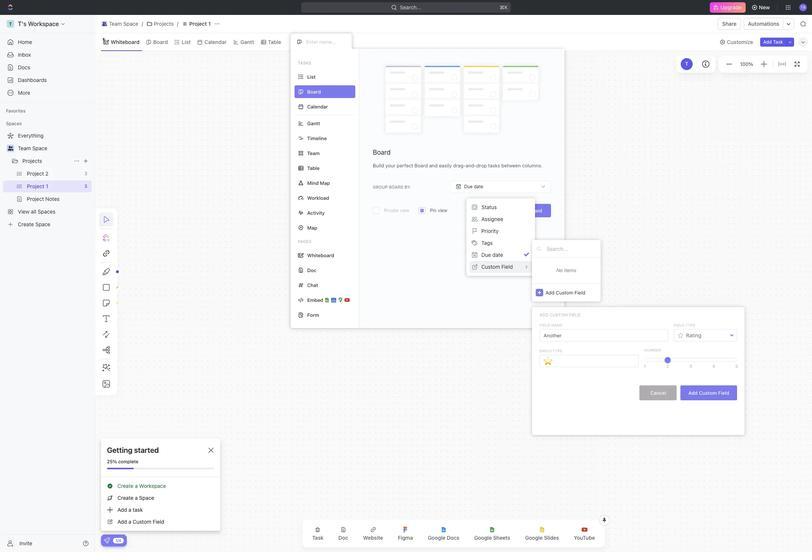 Task type: vqa. For each thing, say whether or not it's contained in the screenshot.
no lists icon.
no



Task type: describe. For each thing, give the bounding box(es) containing it.
workspace
[[139, 483, 166, 489]]

timeline
[[307, 135, 327, 141]]

search...
[[400, 4, 421, 10]]

getting
[[107, 446, 132, 455]]

1 vertical spatial 1
[[644, 364, 646, 369]]

board link
[[152, 37, 168, 47]]

add custom field button
[[532, 283, 601, 302]]

form
[[307, 312, 319, 318]]

slides
[[544, 535, 559, 541]]

create for create a space
[[117, 495, 133, 501]]

gantt link
[[239, 37, 254, 47]]

activity
[[307, 210, 325, 216]]

name
[[551, 323, 563, 327]]

0 vertical spatial projects
[[154, 21, 174, 27]]

3
[[689, 364, 692, 369]]

1 inside project 1 link
[[208, 21, 211, 27]]

projects link inside tree
[[22, 155, 71, 167]]

2 horizontal spatial team
[[307, 150, 320, 156]]

upgrade
[[721, 4, 742, 10]]

0 vertical spatial team space link
[[100, 19, 140, 28]]

rating
[[686, 332, 701, 338]]

tags
[[481, 240, 493, 246]]

docs inside sidebar navigation
[[18, 64, 30, 70]]

a for custom
[[128, 519, 131, 525]]

share
[[722, 21, 737, 27]]

calendar link
[[203, 37, 227, 47]]

project
[[189, 21, 207, 27]]

status button
[[469, 201, 532, 213]]

1 / from the left
[[142, 21, 143, 27]]

complete
[[118, 459, 138, 465]]

⌘k
[[500, 4, 508, 10]]

1 horizontal spatial team
[[109, 21, 122, 27]]

youtube
[[574, 535, 595, 541]]

tags button
[[469, 237, 532, 249]]

2 / from the left
[[177, 21, 179, 27]]

items
[[564, 267, 576, 273]]

25% complete
[[107, 459, 138, 465]]

home link
[[3, 36, 92, 48]]

custom field button
[[469, 261, 532, 273]]

no items
[[557, 267, 576, 273]]

invite
[[19, 540, 32, 546]]

0 vertical spatial space
[[123, 21, 138, 27]]

status
[[481, 204, 497, 210]]

add custom field inside dropdown button
[[546, 290, 585, 296]]

create for create a workspace
[[117, 483, 133, 489]]

2
[[666, 364, 669, 369]]

1 horizontal spatial team space
[[109, 21, 138, 27]]

doc button
[[332, 522, 354, 546]]

number
[[644, 348, 661, 352]]

new button
[[749, 1, 775, 13]]

spaces
[[6, 121, 22, 126]]

list link
[[180, 37, 191, 47]]

google slides
[[525, 535, 559, 541]]

0 vertical spatial list
[[182, 39, 191, 45]]

assignee
[[481, 216, 503, 222]]

inbox link
[[3, 49, 92, 61]]

a for space
[[135, 495, 138, 501]]

custom down due date button
[[481, 264, 500, 270]]

0 horizontal spatial board
[[153, 39, 168, 45]]

figma button
[[392, 522, 419, 546]]

t
[[685, 61, 688, 67]]

chat
[[307, 282, 318, 288]]

task inside add task button
[[773, 39, 783, 45]]

custom down the no items
[[556, 290, 573, 296]]

custom inside button
[[699, 390, 717, 396]]

⭐ button
[[540, 355, 639, 367]]

add inside add task button
[[763, 39, 772, 45]]

team space inside tree
[[18, 145, 47, 151]]

custom down the task
[[133, 519, 151, 525]]

add a custom field
[[117, 519, 164, 525]]

website
[[363, 535, 383, 541]]

due date for due date button
[[481, 252, 503, 258]]

a for task
[[128, 507, 131, 513]]

getting started
[[107, 446, 159, 455]]

google docs button
[[422, 522, 465, 546]]

view button
[[291, 33, 315, 51]]

youtube button
[[568, 522, 601, 546]]

due for due date button
[[481, 252, 491, 258]]

due date for due date dropdown button
[[464, 184, 483, 189]]

website button
[[357, 522, 389, 546]]

group board by:
[[373, 184, 411, 189]]

1 vertical spatial add custom field
[[540, 312, 581, 317]]

google sheets button
[[468, 522, 516, 546]]

due date button
[[469, 249, 532, 261]]

embed
[[307, 297, 323, 303]]

type for emoji type ⭐
[[553, 348, 563, 353]]

Search... text field
[[547, 243, 597, 254]]

onboarding checklist button element
[[104, 538, 110, 544]]

google docs
[[428, 535, 459, 541]]

25%
[[107, 459, 117, 465]]

task button
[[306, 522, 329, 546]]

0 horizontal spatial table
[[268, 39, 281, 45]]

group
[[373, 184, 388, 189]]

emoji type ⭐
[[540, 348, 563, 366]]

priority
[[481, 228, 499, 234]]

4
[[712, 364, 715, 369]]

dashboards link
[[3, 74, 92, 86]]

inbox
[[18, 51, 31, 58]]

⭐
[[544, 356, 553, 366]]

view button
[[291, 37, 315, 47]]

1 horizontal spatial projects link
[[145, 19, 176, 28]]

whiteboard inside whiteboard link
[[111, 39, 140, 45]]

automations button
[[744, 18, 783, 29]]

custom up name
[[550, 312, 568, 317]]



Task type: locate. For each thing, give the bounding box(es) containing it.
type
[[686, 323, 696, 327], [553, 348, 563, 353]]

assignee button
[[469, 213, 532, 225]]

started
[[134, 446, 159, 455]]

new
[[759, 4, 770, 10]]

team up whiteboard link
[[109, 21, 122, 27]]

1 horizontal spatial gantt
[[307, 120, 320, 126]]

0 horizontal spatial user group image
[[8, 146, 13, 151]]

project 1
[[189, 21, 211, 27]]

google right figma
[[428, 535, 445, 541]]

whiteboard left the board link
[[111, 39, 140, 45]]

add task
[[763, 39, 783, 45]]

0 vertical spatial add custom field
[[546, 290, 585, 296]]

1 vertical spatial type
[[553, 348, 563, 353]]

add custom field down 4
[[689, 390, 729, 396]]

a up the task
[[135, 495, 138, 501]]

field inside button
[[718, 390, 729, 396]]

0 horizontal spatial space
[[32, 145, 47, 151]]

due
[[464, 184, 473, 189], [481, 252, 491, 258]]

workload
[[307, 195, 329, 201]]

0 vertical spatial task
[[773, 39, 783, 45]]

add task button
[[760, 37, 786, 46]]

google sheets
[[474, 535, 510, 541]]

1 horizontal spatial board
[[373, 148, 391, 156]]

field name
[[540, 323, 563, 327]]

100%
[[740, 61, 753, 67]]

2 vertical spatial add custom field
[[689, 390, 729, 396]]

rating button
[[674, 329, 737, 342]]

google slides button
[[519, 522, 565, 546]]

1 vertical spatial calendar
[[307, 103, 328, 109]]

task inside 'task' button
[[312, 535, 324, 541]]

gantt
[[240, 39, 254, 45], [307, 120, 320, 126]]

type inside emoji type ⭐
[[553, 348, 563, 353]]

1 vertical spatial doc
[[338, 535, 348, 541]]

google inside button
[[428, 535, 445, 541]]

custom field
[[481, 264, 513, 270]]

0 horizontal spatial due
[[464, 184, 473, 189]]

doc right 'task' button
[[338, 535, 348, 541]]

a up create a space
[[135, 483, 138, 489]]

2 google from the left
[[474, 535, 492, 541]]

task
[[773, 39, 783, 45], [312, 535, 324, 541]]

0 horizontal spatial team space link
[[18, 142, 90, 154]]

0 horizontal spatial docs
[[18, 64, 30, 70]]

0 horizontal spatial whiteboard
[[111, 39, 140, 45]]

1 vertical spatial date
[[492, 252, 503, 258]]

1 horizontal spatial space
[[123, 21, 138, 27]]

create a space
[[117, 495, 154, 501]]

date for due date button
[[492, 252, 503, 258]]

0 horizontal spatial calendar
[[204, 39, 227, 45]]

date inside dropdown button
[[474, 184, 483, 189]]

0 vertical spatial docs
[[18, 64, 30, 70]]

0 horizontal spatial doc
[[307, 267, 316, 273]]

2 vertical spatial space
[[139, 495, 154, 501]]

1 horizontal spatial map
[[320, 180, 330, 186]]

due date button
[[450, 181, 551, 193]]

docs link
[[3, 62, 92, 73]]

task
[[133, 507, 143, 513]]

google left slides
[[525, 535, 543, 541]]

0 horizontal spatial /
[[142, 21, 143, 27]]

due date inside due date button
[[481, 252, 503, 258]]

board
[[389, 184, 403, 189]]

field type
[[674, 323, 696, 327]]

100% button
[[739, 60, 755, 69]]

0 horizontal spatial task
[[312, 535, 324, 541]]

space
[[123, 21, 138, 27], [32, 145, 47, 151], [139, 495, 154, 501]]

map right mind
[[320, 180, 330, 186]]

project 1 link
[[180, 19, 213, 28]]

Enter name... text field
[[540, 329, 668, 342]]

1 horizontal spatial date
[[492, 252, 503, 258]]

team
[[109, 21, 122, 27], [18, 145, 31, 151], [307, 150, 320, 156]]

cancel button
[[640, 386, 677, 400]]

1 vertical spatial due
[[481, 252, 491, 258]]

1 horizontal spatial user group image
[[102, 22, 107, 26]]

add
[[763, 39, 772, 45], [546, 290, 555, 296], [540, 312, 549, 317], [689, 390, 698, 396], [117, 507, 127, 513], [117, 519, 127, 525]]

type up the rating
[[686, 323, 696, 327]]

0 horizontal spatial team space
[[18, 145, 47, 151]]

1 vertical spatial table
[[307, 165, 320, 171]]

custom
[[481, 264, 500, 270], [556, 290, 573, 296], [550, 312, 568, 317], [699, 390, 717, 396], [133, 519, 151, 525]]

due for due date dropdown button
[[464, 184, 473, 189]]

0 vertical spatial board
[[153, 39, 168, 45]]

view
[[300, 39, 312, 45]]

0 vertical spatial whiteboard
[[111, 39, 140, 45]]

1 vertical spatial projects link
[[22, 155, 71, 167]]

customize
[[727, 39, 753, 45]]

1 horizontal spatial list
[[307, 74, 316, 80]]

2 horizontal spatial space
[[139, 495, 154, 501]]

add custom field
[[546, 290, 585, 296], [540, 312, 581, 317], [689, 390, 729, 396]]

team space down spaces
[[18, 145, 47, 151]]

1/4
[[116, 538, 121, 543]]

1 horizontal spatial docs
[[447, 535, 459, 541]]

table up mind
[[307, 165, 320, 171]]

0 vertical spatial projects link
[[145, 19, 176, 28]]

due date inside due date dropdown button
[[464, 184, 483, 189]]

user group image inside tree
[[8, 146, 13, 151]]

projects
[[154, 21, 174, 27], [22, 158, 42, 164]]

0 vertical spatial due date
[[464, 184, 483, 189]]

team space up whiteboard link
[[109, 21, 138, 27]]

1 right the project
[[208, 21, 211, 27]]

whiteboard
[[111, 39, 140, 45], [307, 252, 334, 258]]

sidebar navigation
[[0, 15, 95, 552]]

0 vertical spatial calendar
[[204, 39, 227, 45]]

1 vertical spatial user group image
[[8, 146, 13, 151]]

1 vertical spatial space
[[32, 145, 47, 151]]

cancel
[[650, 390, 666, 396]]

due inside due date dropdown button
[[464, 184, 473, 189]]

date up custom field
[[492, 252, 503, 258]]

add custom field up name
[[540, 312, 581, 317]]

0 horizontal spatial 1
[[208, 21, 211, 27]]

1 vertical spatial gantt
[[307, 120, 320, 126]]

by:
[[405, 184, 411, 189]]

1 vertical spatial whiteboard
[[307, 252, 334, 258]]

a left the task
[[128, 507, 131, 513]]

0 horizontal spatial projects link
[[22, 155, 71, 167]]

1 horizontal spatial google
[[474, 535, 492, 541]]

due date up custom field
[[481, 252, 503, 258]]

calendar up timeline
[[307, 103, 328, 109]]

table right gantt link
[[268, 39, 281, 45]]

2 horizontal spatial board
[[527, 208, 542, 214]]

2 horizontal spatial google
[[525, 535, 543, 541]]

gantt inside gantt link
[[240, 39, 254, 45]]

mind map
[[307, 180, 330, 186]]

1 horizontal spatial whiteboard
[[307, 252, 334, 258]]

0 vertical spatial 1
[[208, 21, 211, 27]]

0 vertical spatial team space
[[109, 21, 138, 27]]

tree
[[3, 130, 92, 230]]

user group image
[[102, 22, 107, 26], [8, 146, 13, 151]]

type for field type
[[686, 323, 696, 327]]

list down view
[[307, 74, 316, 80]]

1 vertical spatial create
[[117, 495, 133, 501]]

due date up status
[[464, 184, 483, 189]]

favorites button
[[3, 107, 29, 116]]

gantt up timeline
[[307, 120, 320, 126]]

team inside sidebar navigation
[[18, 145, 31, 151]]

0 horizontal spatial map
[[307, 225, 317, 231]]

sheets
[[493, 535, 510, 541]]

1
[[208, 21, 211, 27], [644, 364, 646, 369]]

google for google sheets
[[474, 535, 492, 541]]

2 vertical spatial board
[[527, 208, 542, 214]]

dashboards
[[18, 77, 47, 83]]

1 horizontal spatial doc
[[338, 535, 348, 541]]

projects inside tree
[[22, 158, 42, 164]]

0 horizontal spatial list
[[182, 39, 191, 45]]

0 vertical spatial create
[[117, 483, 133, 489]]

board
[[153, 39, 168, 45], [373, 148, 391, 156], [527, 208, 542, 214]]

custom down 4
[[699, 390, 717, 396]]

1 vertical spatial due date
[[481, 252, 503, 258]]

google for google slides
[[525, 535, 543, 541]]

docs
[[18, 64, 30, 70], [447, 535, 459, 541]]

1 horizontal spatial due
[[481, 252, 491, 258]]

tree containing team space
[[3, 130, 92, 230]]

task left doc button
[[312, 535, 324, 541]]

0 vertical spatial date
[[474, 184, 483, 189]]

priority button
[[469, 225, 532, 237]]

add inside add custom field button
[[689, 390, 698, 396]]

tree inside sidebar navigation
[[3, 130, 92, 230]]

create up create a space
[[117, 483, 133, 489]]

0 horizontal spatial date
[[474, 184, 483, 189]]

0 vertical spatial due
[[464, 184, 473, 189]]

map down activity on the top left of the page
[[307, 225, 317, 231]]

1 horizontal spatial table
[[307, 165, 320, 171]]

docs inside button
[[447, 535, 459, 541]]

add custom field down the no items
[[546, 290, 585, 296]]

1 horizontal spatial /
[[177, 21, 179, 27]]

date up status
[[474, 184, 483, 189]]

mind
[[307, 180, 319, 186]]

doc up the chat
[[307, 267, 316, 273]]

add inside add custom field dropdown button
[[546, 290, 555, 296]]

date inside button
[[492, 252, 503, 258]]

1 vertical spatial projects
[[22, 158, 42, 164]]

1 down the "number"
[[644, 364, 646, 369]]

no
[[557, 267, 563, 273]]

a down add a task
[[128, 519, 131, 525]]

create up add a task
[[117, 495, 133, 501]]

team down timeline
[[307, 150, 320, 156]]

0 horizontal spatial google
[[428, 535, 445, 541]]

task down automations button at the top
[[773, 39, 783, 45]]

figma
[[398, 535, 413, 541]]

0 vertical spatial user group image
[[102, 22, 107, 26]]

date
[[474, 184, 483, 189], [492, 252, 503, 258]]

team space link inside tree
[[18, 142, 90, 154]]

whiteboard link
[[109, 37, 140, 47]]

field
[[501, 264, 513, 270], [575, 290, 585, 296], [569, 312, 581, 317], [540, 323, 550, 327], [674, 323, 685, 327], [718, 390, 729, 396], [153, 519, 164, 525]]

1 horizontal spatial type
[[686, 323, 696, 327]]

5
[[736, 364, 738, 369]]

1 vertical spatial docs
[[447, 535, 459, 541]]

google left sheets
[[474, 535, 492, 541]]

add custom field inside button
[[689, 390, 729, 396]]

google for google docs
[[428, 535, 445, 541]]

0 vertical spatial map
[[320, 180, 330, 186]]

list down project 1 link
[[182, 39, 191, 45]]

0 vertical spatial gantt
[[240, 39, 254, 45]]

1 vertical spatial list
[[307, 74, 316, 80]]

onboarding checklist button image
[[104, 538, 110, 544]]

date for due date dropdown button
[[474, 184, 483, 189]]

favorites
[[6, 108, 26, 114]]

team down spaces
[[18, 145, 31, 151]]

1 horizontal spatial team space link
[[100, 19, 140, 28]]

doc
[[307, 267, 316, 273], [338, 535, 348, 541]]

share button
[[718, 18, 741, 30]]

due inside due date button
[[481, 252, 491, 258]]

home
[[18, 39, 32, 45]]

1 google from the left
[[428, 535, 445, 541]]

2 create from the top
[[117, 495, 133, 501]]

customize button
[[717, 37, 756, 47]]

projects link
[[145, 19, 176, 28], [22, 155, 71, 167]]

1 vertical spatial task
[[312, 535, 324, 541]]

0 vertical spatial doc
[[307, 267, 316, 273]]

1 vertical spatial team space link
[[18, 142, 90, 154]]

3 google from the left
[[525, 535, 543, 541]]

1 vertical spatial team space
[[18, 145, 47, 151]]

add a task
[[117, 507, 143, 513]]

/
[[142, 21, 143, 27], [177, 21, 179, 27]]

space inside tree
[[32, 145, 47, 151]]

0 horizontal spatial gantt
[[240, 39, 254, 45]]

0 horizontal spatial type
[[553, 348, 563, 353]]

automations
[[748, 21, 779, 27]]

type right the "emoji"
[[553, 348, 563, 353]]

a for workspace
[[135, 483, 138, 489]]

1 horizontal spatial calendar
[[307, 103, 328, 109]]

1 horizontal spatial task
[[773, 39, 783, 45]]

calendar down project 1
[[204, 39, 227, 45]]

1 vertical spatial map
[[307, 225, 317, 231]]

gantt left the table link
[[240, 39, 254, 45]]

map
[[320, 180, 330, 186], [307, 225, 317, 231]]

Enter name... field
[[305, 38, 346, 45]]

doc inside doc button
[[338, 535, 348, 541]]

table link
[[266, 37, 281, 47]]

team space link
[[100, 19, 140, 28], [18, 142, 90, 154]]

0 vertical spatial table
[[268, 39, 281, 45]]

1 horizontal spatial 1
[[644, 364, 646, 369]]

1 vertical spatial board
[[373, 148, 391, 156]]

0 horizontal spatial team
[[18, 145, 31, 151]]

table
[[268, 39, 281, 45], [307, 165, 320, 171]]

close image
[[208, 448, 214, 453]]

1 horizontal spatial projects
[[154, 21, 174, 27]]

1 create from the top
[[117, 483, 133, 489]]

0 vertical spatial type
[[686, 323, 696, 327]]

whiteboard up the chat
[[307, 252, 334, 258]]

0 horizontal spatial projects
[[22, 158, 42, 164]]



